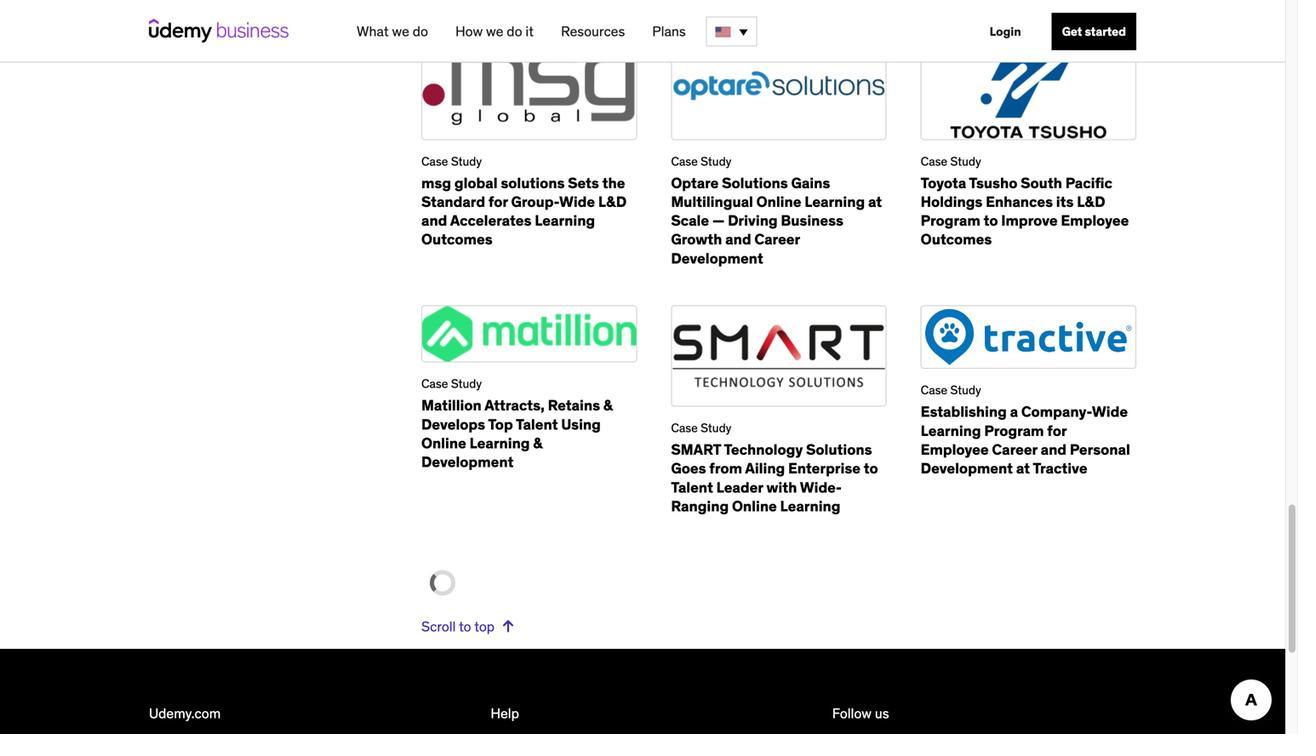 Task type: describe. For each thing, give the bounding box(es) containing it.
leader
[[717, 478, 764, 496]]

what
[[357, 23, 389, 40]]

study for toyota
[[951, 154, 982, 169]]

get started
[[1063, 24, 1127, 39]]

case for establishing a company-wide learning program for employee career and personal development at tractive
[[921, 383, 948, 398]]

case for toyota tsusho south pacific holdings enhances its l&d program to improve employee outcomes
[[921, 154, 948, 169]]

resources button
[[554, 16, 632, 47]]

with
[[767, 478, 798, 496]]

development for establishing a company-wide learning program for employee career and personal development at tractive
[[921, 459, 1014, 477]]

a
[[1011, 403, 1019, 421]]

wide inside case study establishing a company-wide learning program for employee career and personal development at tractive
[[1093, 403, 1129, 421]]

career inside case study optare solutions gains multilingual online learning at scale — driving business growth and career development
[[755, 230, 800, 248]]

case study toyota tsusho south pacific holdings enhances its l&d program to improve employee outcomes
[[921, 154, 1130, 248]]

attracts,
[[485, 396, 545, 415]]

0 vertical spatial &
[[604, 396, 613, 415]]

for for standard
[[489, 192, 508, 211]]

how
[[456, 23, 483, 40]]

scale
[[671, 211, 710, 230]]

what we do
[[357, 23, 428, 40]]

help link
[[491, 705, 519, 722]]

enterprise
[[789, 459, 861, 478]]

study for msg
[[451, 154, 482, 169]]

pacific
[[1066, 174, 1113, 192]]

technology
[[724, 440, 803, 459]]

case for msg global solutions sets the standard for group-wide l&d and accelerates learning outcomes
[[422, 154, 448, 169]]

ailing
[[746, 459, 786, 478]]

menu navigation
[[343, 0, 1137, 63]]

employee inside case study toyota tsusho south pacific holdings enhances its l&d program to improve employee outcomes
[[1062, 211, 1130, 230]]

and inside case study optare solutions gains multilingual online learning at scale — driving business growth and career development
[[726, 230, 752, 248]]

develops
[[422, 415, 486, 433]]

improve
[[1002, 211, 1058, 230]]

employee inside case study establishing a company-wide learning program for employee career and personal development at tractive
[[921, 440, 989, 459]]

at inside case study optare solutions gains multilingual online learning at scale — driving business growth and career development
[[869, 192, 883, 211]]

talent inside case study matillion attracts, retains & develops top talent using online learning & development
[[516, 415, 558, 433]]

case for smart technology solutions goes from ailing enterprise to talent leader with wide- ranging online learning
[[671, 420, 698, 436]]

online inside case study smart technology solutions goes from ailing enterprise to talent leader with wide- ranging online learning
[[732, 497, 777, 515]]

learning inside case study optare solutions gains multilingual online learning at scale — driving business growth and career development
[[805, 192, 866, 211]]

case study smart technology solutions goes from ailing enterprise to talent leader with wide- ranging online learning
[[671, 420, 879, 515]]

case study msg global solutions sets the standard for group-wide l&d and accelerates learning outcomes
[[422, 154, 627, 248]]

do for what we do
[[413, 23, 428, 40]]

plans button
[[646, 16, 693, 47]]

msg global solutions sets the standard for group-wide l&d and accelerates learning outcomes link
[[422, 174, 627, 248]]

to inside case study toyota tsusho south pacific holdings enhances its l&d program to improve employee outcomes
[[984, 211, 999, 230]]

company-
[[1022, 403, 1093, 421]]

how we do it
[[456, 23, 534, 40]]

outcomes inside case study msg global solutions sets the standard for group-wide l&d and accelerates learning outcomes
[[422, 230, 493, 248]]

learning inside case study msg global solutions sets the standard for group-wide l&d and accelerates learning outcomes
[[535, 211, 595, 230]]

udemy.com
[[149, 705, 221, 722]]

study for optare
[[701, 154, 732, 169]]

udemy business image
[[149, 19, 289, 43]]

scroll
[[422, 618, 456, 635]]

and inside case study msg global solutions sets the standard for group-wide l&d and accelerates learning outcomes
[[422, 211, 448, 230]]

tsusho
[[970, 174, 1018, 192]]

follow us
[[833, 705, 890, 722]]

enhances
[[986, 192, 1054, 211]]

solutions inside case study optare solutions gains multilingual online learning at scale — driving business growth and career development
[[722, 174, 788, 192]]

1 vertical spatial &
[[533, 434, 543, 452]]

learning inside case study establishing a company-wide learning program for employee career and personal development at tractive
[[921, 421, 982, 440]]

scroll to top
[[422, 618, 495, 635]]

smart technology solutions goes from ailing enterprise to talent leader with wide- ranging online learning link
[[671, 440, 879, 515]]

group-
[[511, 192, 560, 211]]

case for matillion attracts, retains & develops top talent using online learning & development
[[422, 376, 448, 392]]

smart
[[671, 440, 722, 459]]

scroll to top link
[[422, 604, 514, 649]]

gains
[[792, 174, 831, 192]]

program inside case study establishing a company-wide learning program for employee career and personal development at tractive
[[985, 421, 1045, 440]]

online inside case study matillion attracts, retains & develops top talent using online learning & development
[[422, 434, 467, 452]]

we for what
[[392, 23, 410, 40]]

wide-
[[800, 478, 842, 496]]

—
[[713, 211, 725, 230]]

standard
[[422, 192, 486, 211]]

establishing
[[921, 403, 1007, 421]]

program inside case study toyota tsusho south pacific holdings enhances its l&d program to improve employee outcomes
[[921, 211, 981, 230]]

wide inside case study msg global solutions sets the standard for group-wide l&d and accelerates learning outcomes
[[560, 192, 595, 211]]

and inside case study establishing a company-wide learning program for employee career and personal development at tractive
[[1041, 440, 1067, 459]]

study for smart
[[701, 420, 732, 436]]

to inside case study smart technology solutions goes from ailing enterprise to talent leader with wide- ranging online learning
[[864, 459, 879, 478]]

at inside case study establishing a company-wide learning program for employee career and personal development at tractive
[[1017, 459, 1031, 477]]

its
[[1057, 192, 1074, 211]]

l&d inside case study toyota tsusho south pacific holdings enhances its l&d program to improve employee outcomes
[[1078, 192, 1106, 211]]

how we do it button
[[449, 16, 541, 47]]

resources
[[561, 23, 625, 40]]



Task type: vqa. For each thing, say whether or not it's contained in the screenshot.
bottom 'Career'
yes



Task type: locate. For each thing, give the bounding box(es) containing it.
solutions
[[722, 174, 788, 192], [807, 440, 873, 459]]

1 vertical spatial talent
[[671, 478, 714, 496]]

development
[[671, 249, 764, 267], [422, 453, 514, 471], [921, 459, 1014, 477]]

it
[[526, 23, 534, 40]]

online inside case study optare solutions gains multilingual online learning at scale — driving business growth and career development
[[757, 192, 802, 211]]

case inside case study toyota tsusho south pacific holdings enhances its l&d program to improve employee outcomes
[[921, 154, 948, 169]]

learning
[[805, 192, 866, 211], [535, 211, 595, 230], [921, 421, 982, 440], [470, 434, 530, 452], [781, 497, 841, 515]]

case study optare solutions gains multilingual online learning at scale — driving business growth and career development
[[671, 154, 883, 267]]

follow
[[833, 705, 872, 722]]

learning inside case study matillion attracts, retains & develops top talent using online learning & development
[[470, 434, 530, 452]]

study inside case study smart technology solutions goes from ailing enterprise to talent leader with wide- ranging online learning
[[701, 420, 732, 436]]

case up toyota
[[921, 154, 948, 169]]

establishing a company-wide learning program for employee career and personal development at tractive link
[[921, 403, 1131, 477]]

toyota tsusho south pacific holdings enhances its l&d program to improve employee outcomes link
[[921, 174, 1130, 248]]

1 horizontal spatial for
[[1048, 421, 1067, 440]]

0 vertical spatial online
[[757, 192, 802, 211]]

1 horizontal spatial talent
[[671, 478, 714, 496]]

learning down 'wide-'
[[781, 497, 841, 515]]

case study establishing a company-wide learning program for employee career and personal development at tractive
[[921, 383, 1131, 477]]

study inside case study msg global solutions sets the standard for group-wide l&d and accelerates learning outcomes
[[451, 154, 482, 169]]

0 horizontal spatial at
[[869, 192, 883, 211]]

1 outcomes from the left
[[422, 230, 493, 248]]

talent inside case study smart technology solutions goes from ailing enterprise to talent leader with wide- ranging online learning
[[671, 478, 714, 496]]

case up msg
[[422, 154, 448, 169]]

wide up personal
[[1093, 403, 1129, 421]]

to left top
[[459, 618, 472, 635]]

talent
[[516, 415, 558, 433], [671, 478, 714, 496]]

outcomes down holdings
[[921, 230, 993, 248]]

learning inside case study smart technology solutions goes from ailing enterprise to talent leader with wide- ranging online learning
[[781, 497, 841, 515]]

holdings
[[921, 192, 983, 211]]

business
[[781, 211, 844, 230]]

outcomes
[[422, 230, 493, 248], [921, 230, 993, 248]]

2 vertical spatial to
[[459, 618, 472, 635]]

l&d down 'pacific'
[[1078, 192, 1106, 211]]

the
[[603, 174, 626, 192]]

0 vertical spatial solutions
[[722, 174, 788, 192]]

0 horizontal spatial outcomes
[[422, 230, 493, 248]]

wide down sets
[[560, 192, 595, 211]]

for inside case study establishing a company-wide learning program for employee career and personal development at tractive
[[1048, 421, 1067, 440]]

do
[[413, 23, 428, 40], [507, 23, 523, 40]]

online down leader
[[732, 497, 777, 515]]

to down enhances
[[984, 211, 999, 230]]

1 horizontal spatial development
[[671, 249, 764, 267]]

ranging
[[671, 497, 729, 515]]

& down attracts,
[[533, 434, 543, 452]]

1 vertical spatial and
[[726, 230, 752, 248]]

1 horizontal spatial wide
[[1093, 403, 1129, 421]]

1 horizontal spatial employee
[[1062, 211, 1130, 230]]

we inside dropdown button
[[486, 23, 504, 40]]

development down growth
[[671, 249, 764, 267]]

2 vertical spatial online
[[732, 497, 777, 515]]

l&d down the the
[[599, 192, 627, 211]]

0 horizontal spatial wide
[[560, 192, 595, 211]]

study up smart at the right bottom of page
[[701, 420, 732, 436]]

matillion attracts, retains & develops top talent using online learning & development link
[[422, 396, 613, 471]]

0 vertical spatial talent
[[516, 415, 558, 433]]

1 horizontal spatial do
[[507, 23, 523, 40]]

and
[[422, 211, 448, 230], [726, 230, 752, 248], [1041, 440, 1067, 459]]

2 outcomes from the left
[[921, 230, 993, 248]]

online
[[757, 192, 802, 211], [422, 434, 467, 452], [732, 497, 777, 515]]

case study matillion attracts, retains & develops top talent using online learning & development
[[422, 376, 613, 471]]

started
[[1086, 24, 1127, 39]]

0 horizontal spatial to
[[459, 618, 472, 635]]

do inside dropdown button
[[507, 23, 523, 40]]

case inside case study msg global solutions sets the standard for group-wide l&d and accelerates learning outcomes
[[422, 154, 448, 169]]

1 vertical spatial career
[[993, 440, 1038, 459]]

driving
[[728, 211, 778, 230]]

1 horizontal spatial at
[[1017, 459, 1031, 477]]

us
[[875, 705, 890, 722]]

2 l&d from the left
[[1078, 192, 1106, 211]]

1 vertical spatial employee
[[921, 440, 989, 459]]

multilingual
[[671, 192, 754, 211]]

1 vertical spatial solutions
[[807, 440, 873, 459]]

0 horizontal spatial career
[[755, 230, 800, 248]]

0 horizontal spatial we
[[392, 23, 410, 40]]

study
[[451, 154, 482, 169], [701, 154, 732, 169], [951, 154, 982, 169], [451, 376, 482, 392], [951, 383, 982, 398], [701, 420, 732, 436]]

1 vertical spatial to
[[864, 459, 879, 478]]

study up optare
[[701, 154, 732, 169]]

1 vertical spatial wide
[[1093, 403, 1129, 421]]

learning down the group-
[[535, 211, 595, 230]]

study up global
[[451, 154, 482, 169]]

msg
[[422, 174, 452, 192]]

2 vertical spatial and
[[1041, 440, 1067, 459]]

0 horizontal spatial l&d
[[599, 192, 627, 211]]

study inside case study establishing a company-wide learning program for employee career and personal development at tractive
[[951, 383, 982, 398]]

development inside case study matillion attracts, retains & develops top talent using online learning & development
[[422, 453, 514, 471]]

top
[[475, 618, 495, 635]]

0 horizontal spatial program
[[921, 211, 981, 230]]

development inside case study optare solutions gains multilingual online learning at scale — driving business growth and career development
[[671, 249, 764, 267]]

using
[[562, 415, 601, 433]]

employee down its
[[1062, 211, 1130, 230]]

for for program
[[1048, 421, 1067, 440]]

footer element
[[149, 649, 1137, 734]]

solutions up enterprise
[[807, 440, 873, 459]]

study up establishing
[[951, 383, 982, 398]]

1 horizontal spatial solutions
[[807, 440, 873, 459]]

2 we from the left
[[486, 23, 504, 40]]

study for matillion
[[451, 376, 482, 392]]

career inside case study establishing a company-wide learning program for employee career and personal development at tractive
[[993, 440, 1038, 459]]

1 horizontal spatial we
[[486, 23, 504, 40]]

login
[[990, 24, 1022, 39]]

1 horizontal spatial career
[[993, 440, 1038, 459]]

we right what
[[392, 23, 410, 40]]

0 vertical spatial career
[[755, 230, 800, 248]]

case up smart at the right bottom of page
[[671, 420, 698, 436]]

at left tractive
[[1017, 459, 1031, 477]]

case for optare solutions gains multilingual online learning at scale — driving business growth and career development
[[671, 154, 698, 169]]

program down holdings
[[921, 211, 981, 230]]

do for how we do it
[[507, 23, 523, 40]]

get
[[1063, 24, 1083, 39]]

personal
[[1070, 440, 1131, 459]]

0 horizontal spatial employee
[[921, 440, 989, 459]]

study up toyota
[[951, 154, 982, 169]]

growth
[[671, 230, 723, 248]]

1 l&d from the left
[[599, 192, 627, 211]]

study inside case study optare solutions gains multilingual online learning at scale — driving business growth and career development
[[701, 154, 732, 169]]

we
[[392, 23, 410, 40], [486, 23, 504, 40]]

0 horizontal spatial do
[[413, 23, 428, 40]]

we for how
[[486, 23, 504, 40]]

accelerates
[[450, 211, 532, 230]]

case up matillion
[[422, 376, 448, 392]]

1 horizontal spatial and
[[726, 230, 752, 248]]

solutions inside case study smart technology solutions goes from ailing enterprise to talent leader with wide- ranging online learning
[[807, 440, 873, 459]]

learning up the business
[[805, 192, 866, 211]]

case up optare
[[671, 154, 698, 169]]

2 horizontal spatial to
[[984, 211, 999, 230]]

do left it
[[507, 23, 523, 40]]

case inside case study smart technology solutions goes from ailing enterprise to talent leader with wide- ranging online learning
[[671, 420, 698, 436]]

employee down establishing
[[921, 440, 989, 459]]

& right retains
[[604, 396, 613, 415]]

program down 'a'
[[985, 421, 1045, 440]]

solutions
[[501, 174, 565, 192]]

employee
[[1062, 211, 1130, 230], [921, 440, 989, 459]]

study inside case study toyota tsusho south pacific holdings enhances its l&d program to improve employee outcomes
[[951, 154, 982, 169]]

sets
[[568, 174, 599, 192]]

case inside case study optare solutions gains multilingual online learning at scale — driving business growth and career development
[[671, 154, 698, 169]]

what we do button
[[350, 16, 435, 47]]

study for establishing
[[951, 383, 982, 398]]

global
[[455, 174, 498, 192]]

1 vertical spatial at
[[1017, 459, 1031, 477]]

and up tractive
[[1041, 440, 1067, 459]]

l&d inside case study msg global solutions sets the standard for group-wide l&d and accelerates learning outcomes
[[599, 192, 627, 211]]

2 horizontal spatial and
[[1041, 440, 1067, 459]]

do inside popup button
[[413, 23, 428, 40]]

1 vertical spatial online
[[422, 434, 467, 452]]

study up matillion
[[451, 376, 482, 392]]

outcomes down 'standard'
[[422, 230, 493, 248]]

optare solutions gains multilingual online learning at scale — driving business growth and career development link
[[671, 174, 883, 267]]

for down company-
[[1048, 421, 1067, 440]]

case up establishing
[[921, 383, 948, 398]]

study inside case study matillion attracts, retains & develops top talent using online learning & development
[[451, 376, 482, 392]]

career down 'a'
[[993, 440, 1038, 459]]

development for matillion attracts, retains & develops top talent using online learning & development
[[422, 453, 514, 471]]

case inside case study matillion attracts, retains & develops top talent using online learning & development
[[422, 376, 448, 392]]

help
[[491, 705, 519, 722]]

plans
[[653, 23, 686, 40]]

0 horizontal spatial &
[[533, 434, 543, 452]]

1 we from the left
[[392, 23, 410, 40]]

to
[[984, 211, 999, 230], [864, 459, 879, 478], [459, 618, 472, 635]]

toyota
[[921, 174, 967, 192]]

1 horizontal spatial to
[[864, 459, 879, 478]]

1 horizontal spatial program
[[985, 421, 1045, 440]]

outcomes inside case study toyota tsusho south pacific holdings enhances its l&d program to improve employee outcomes
[[921, 230, 993, 248]]

case
[[422, 154, 448, 169], [671, 154, 698, 169], [921, 154, 948, 169], [422, 376, 448, 392], [921, 383, 948, 398], [671, 420, 698, 436]]

0 vertical spatial wide
[[560, 192, 595, 211]]

program
[[921, 211, 981, 230], [985, 421, 1045, 440]]

0 horizontal spatial for
[[489, 192, 508, 211]]

development down establishing
[[921, 459, 1014, 477]]

learning down establishing
[[921, 421, 982, 440]]

online up the driving
[[757, 192, 802, 211]]

for
[[489, 192, 508, 211], [1048, 421, 1067, 440]]

online down develops
[[422, 434, 467, 452]]

0 vertical spatial and
[[422, 211, 448, 230]]

at left holdings
[[869, 192, 883, 211]]

goes
[[671, 459, 707, 478]]

0 vertical spatial program
[[921, 211, 981, 230]]

tractive
[[1033, 459, 1088, 477]]

we right how
[[486, 23, 504, 40]]

for up the accelerates
[[489, 192, 508, 211]]

for inside case study msg global solutions sets the standard for group-wide l&d and accelerates learning outcomes
[[489, 192, 508, 211]]

development down develops
[[422, 453, 514, 471]]

1 horizontal spatial outcomes
[[921, 230, 993, 248]]

0 vertical spatial employee
[[1062, 211, 1130, 230]]

1 horizontal spatial &
[[604, 396, 613, 415]]

and down 'standard'
[[422, 211, 448, 230]]

2 do from the left
[[507, 23, 523, 40]]

development inside case study establishing a company-wide learning program for employee career and personal development at tractive
[[921, 459, 1014, 477]]

we inside popup button
[[392, 23, 410, 40]]

to right enterprise
[[864, 459, 879, 478]]

1 horizontal spatial l&d
[[1078, 192, 1106, 211]]

0 vertical spatial for
[[489, 192, 508, 211]]

0 horizontal spatial and
[[422, 211, 448, 230]]

1 vertical spatial for
[[1048, 421, 1067, 440]]

retains
[[548, 396, 600, 415]]

0 horizontal spatial talent
[[516, 415, 558, 433]]

1 vertical spatial program
[[985, 421, 1045, 440]]

2 horizontal spatial development
[[921, 459, 1014, 477]]

career down the driving
[[755, 230, 800, 248]]

udemy.com link
[[149, 705, 221, 722]]

&
[[604, 396, 613, 415], [533, 434, 543, 452]]

solutions up the driving
[[722, 174, 788, 192]]

from
[[710, 459, 743, 478]]

matillion
[[422, 396, 482, 415]]

0 horizontal spatial development
[[422, 453, 514, 471]]

wide
[[560, 192, 595, 211], [1093, 403, 1129, 421]]

l&d
[[599, 192, 627, 211], [1078, 192, 1106, 211]]

and down the driving
[[726, 230, 752, 248]]

0 vertical spatial at
[[869, 192, 883, 211]]

talent down attracts,
[[516, 415, 558, 433]]

0 horizontal spatial solutions
[[722, 174, 788, 192]]

top
[[488, 415, 513, 433]]

talent down goes
[[671, 478, 714, 496]]

get started link
[[1052, 13, 1137, 50]]

optare
[[671, 174, 719, 192]]

login button
[[980, 13, 1032, 50]]

do right what
[[413, 23, 428, 40]]

1 do from the left
[[413, 23, 428, 40]]

0 vertical spatial to
[[984, 211, 999, 230]]

south
[[1021, 174, 1063, 192]]

learning down top
[[470, 434, 530, 452]]

case inside case study establishing a company-wide learning program for employee career and personal development at tractive
[[921, 383, 948, 398]]



